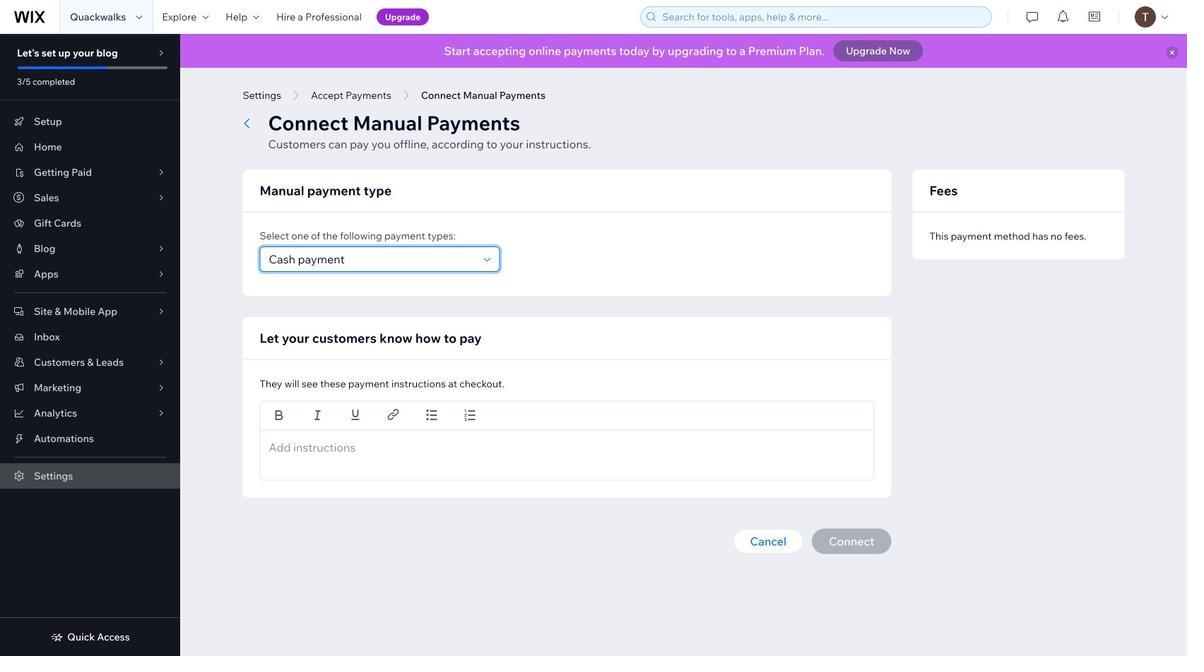Task type: describe. For each thing, give the bounding box(es) containing it.
Search for tools, apps, help & more... field
[[658, 7, 988, 27]]



Task type: locate. For each thing, give the bounding box(es) containing it.
alert
[[180, 34, 1188, 68]]

None text field
[[269, 439, 866, 456]]

sidebar element
[[0, 34, 180, 657]]

None field
[[265, 247, 480, 272]]



Task type: vqa. For each thing, say whether or not it's contained in the screenshot.
input-text.characters-left element
no



